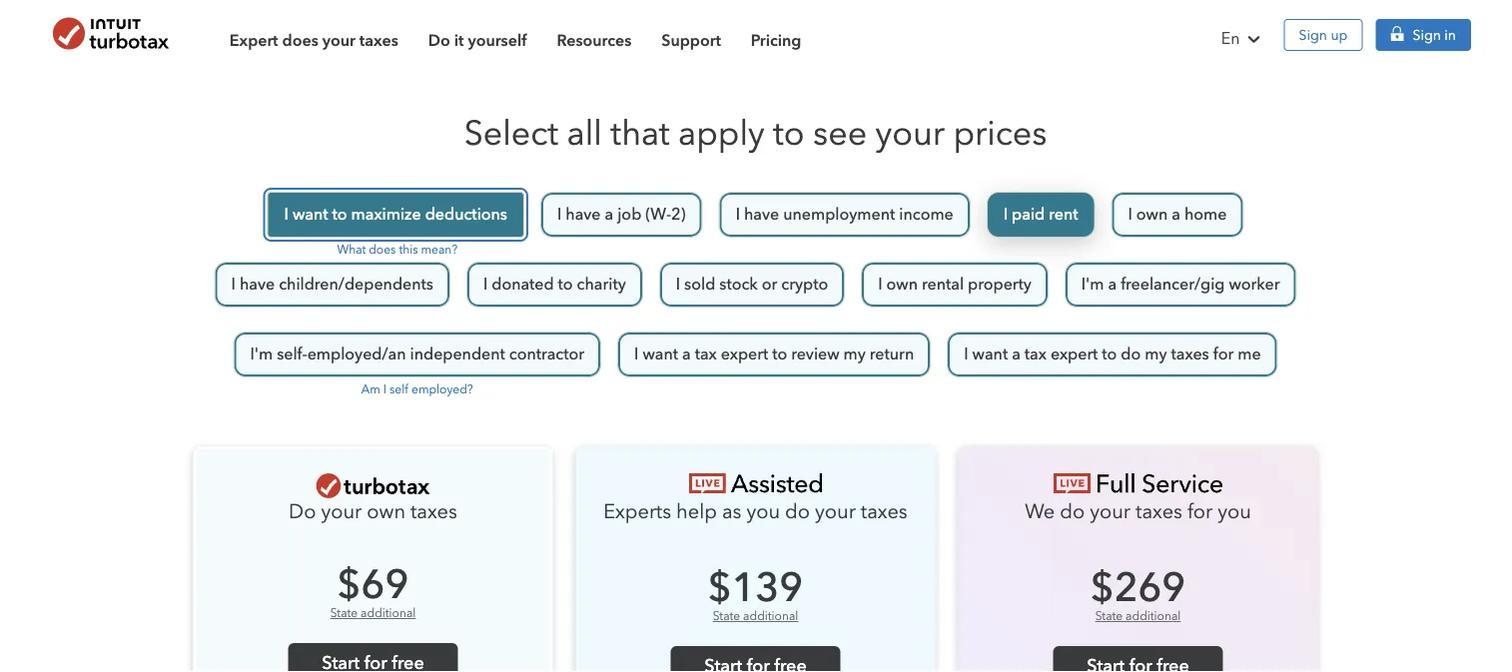 Task type: vqa. For each thing, say whether or not it's contained in the screenshot.
Sign for Sign in
yes



Task type: describe. For each thing, give the bounding box(es) containing it.
select all that apply to see your prices
[[464, 110, 1047, 157]]

resources
[[557, 30, 632, 49]]

state for 269
[[1095, 608, 1123, 625]]

do for do it yourself
[[428, 30, 450, 49]]

$ 69 state additional
[[330, 558, 416, 622]]

expert does your taxes link
[[230, 18, 398, 52]]

1 you from the left
[[747, 498, 780, 526]]

we
[[1025, 498, 1055, 526]]

pricing link
[[751, 18, 802, 52]]

own
[[367, 498, 406, 526]]

does for expert
[[282, 30, 318, 49]]

help
[[676, 498, 717, 526]]

$ for 269
[[1091, 561, 1114, 615]]

resources link
[[557, 18, 632, 52]]

support
[[662, 30, 721, 49]]

support link
[[662, 18, 721, 52]]

taxes for we do your taxes for you
[[1136, 498, 1183, 526]]

state additional button for 269
[[1095, 608, 1181, 625]]

select
[[464, 110, 558, 157]]

what does this mean?
[[334, 242, 458, 258]]

that
[[611, 110, 670, 157]]

139
[[732, 561, 803, 615]]

pricing
[[751, 30, 802, 49]]

apply
[[678, 110, 765, 157]]

we do your taxes for you
[[1025, 498, 1252, 526]]

see
[[813, 110, 867, 157]]

state additional button for 69
[[330, 605, 416, 622]]

mean?
[[421, 242, 458, 258]]

do your own taxes
[[289, 498, 457, 526]]

1 do from the left
[[785, 498, 810, 526]]

does for what
[[369, 242, 396, 258]]

$ 269 state additional
[[1091, 561, 1186, 625]]

it
[[454, 30, 464, 49]]

sign up link
[[1284, 19, 1363, 51]]

i
[[383, 382, 387, 398]]

2 do from the left
[[1060, 498, 1085, 526]]

sign in link
[[1376, 19, 1471, 51]]

sign in
[[1413, 26, 1456, 43]]

state for 69
[[330, 605, 358, 622]]



Task type: locate. For each thing, give the bounding box(es) containing it.
expert
[[230, 30, 278, 49]]

this
[[399, 242, 418, 258]]

$ for 69
[[337, 558, 361, 612]]

69
[[361, 558, 409, 612]]

what does this mean? button
[[334, 242, 458, 258]]

0 horizontal spatial you
[[747, 498, 780, 526]]

additional inside $ 269 state additional
[[1126, 608, 1181, 625]]

do
[[785, 498, 810, 526], [1060, 498, 1085, 526]]

do left it
[[428, 30, 450, 49]]

for
[[1188, 498, 1213, 526]]

2 horizontal spatial additional
[[1126, 608, 1181, 625]]

sign up
[[1299, 26, 1348, 43]]

$ down do your own taxes on the left bottom
[[337, 558, 361, 612]]

do right the we
[[1060, 498, 1085, 526]]

0 horizontal spatial does
[[282, 30, 318, 49]]

1 horizontal spatial you
[[1218, 498, 1252, 526]]

does
[[282, 30, 318, 49], [369, 242, 396, 258]]

am
[[361, 382, 380, 398]]

sign left in
[[1413, 26, 1441, 43]]

state inside $ 269 state additional
[[1095, 608, 1123, 625]]

0 horizontal spatial $
[[337, 558, 361, 612]]

you
[[747, 498, 780, 526], [1218, 498, 1252, 526]]

1 vertical spatial does
[[369, 242, 396, 258]]

1 sign from the left
[[1299, 26, 1328, 43]]

what
[[337, 242, 366, 258]]

you right for
[[1218, 498, 1252, 526]]

$ for 139
[[708, 561, 732, 615]]

prices
[[953, 110, 1047, 157]]

en
[[1221, 28, 1240, 47]]

do left own
[[289, 498, 316, 526]]

$ inside $ 139 state additional
[[708, 561, 732, 615]]

taxes for expert does your taxes
[[359, 30, 398, 49]]

do
[[428, 30, 450, 49], [289, 498, 316, 526]]

0 horizontal spatial state
[[330, 605, 358, 622]]

additional
[[361, 605, 416, 622], [743, 608, 798, 625], [1126, 608, 1181, 625]]

2 horizontal spatial state
[[1095, 608, 1123, 625]]

state inside $ 69 state additional
[[330, 605, 358, 622]]

yourself
[[468, 30, 527, 49]]

1 vertical spatial do
[[289, 498, 316, 526]]

en button
[[1209, 0, 1276, 72]]

1 horizontal spatial does
[[369, 242, 396, 258]]

$ 139 state additional
[[708, 561, 803, 625]]

1 horizontal spatial sign
[[1413, 26, 1441, 43]]

do it yourself
[[428, 30, 527, 49]]

up
[[1331, 26, 1348, 43]]

state inside $ 139 state additional
[[713, 608, 740, 625]]

sign for sign up
[[1299, 26, 1328, 43]]

you right as
[[747, 498, 780, 526]]

$
[[337, 558, 361, 612], [708, 561, 732, 615], [1091, 561, 1114, 615]]

1 horizontal spatial do
[[428, 30, 450, 49]]

expert does your taxes
[[230, 30, 398, 49]]

0 horizontal spatial sign
[[1299, 26, 1328, 43]]

1 horizontal spatial additional
[[743, 608, 798, 625]]

do for do your own taxes
[[289, 498, 316, 526]]

sign left up
[[1299, 26, 1328, 43]]

0 vertical spatial does
[[282, 30, 318, 49]]

in
[[1445, 26, 1456, 43]]

1 horizontal spatial state additional button
[[713, 608, 798, 625]]

0 horizontal spatial do
[[289, 498, 316, 526]]

None checkbox
[[987, 192, 1095, 238], [214, 262, 450, 308], [659, 262, 845, 308], [861, 262, 1049, 308], [1065, 262, 1297, 308], [947, 332, 1278, 378], [987, 192, 1095, 238], [214, 262, 450, 308], [659, 262, 845, 308], [861, 262, 1049, 308], [1065, 262, 1297, 308], [947, 332, 1278, 378]]

additional inside $ 69 state additional
[[361, 605, 416, 622]]

0 horizontal spatial additional
[[361, 605, 416, 622]]

turbotax logo image
[[1053, 473, 1223, 493]]

do it yourself link
[[428, 18, 527, 52]]

experts help as you do your taxes
[[604, 498, 908, 526]]

all
[[567, 110, 602, 157]]

269
[[1114, 561, 1186, 615]]

0 horizontal spatial state additional button
[[330, 605, 416, 622]]

am i self employed?
[[361, 382, 473, 398]]

additional inside $ 139 state additional
[[743, 608, 798, 625]]

state additional button
[[330, 605, 416, 622], [713, 608, 798, 625], [1095, 608, 1181, 625]]

1 horizontal spatial $
[[708, 561, 732, 615]]

2 sign from the left
[[1413, 26, 1441, 43]]

employed?
[[412, 382, 473, 398]]

1 horizontal spatial state
[[713, 608, 740, 625]]

self
[[390, 382, 409, 398]]

2 you from the left
[[1218, 498, 1252, 526]]

$ down "we do your taxes for you" at the right
[[1091, 561, 1114, 615]]

None checkbox
[[267, 192, 524, 238], [540, 192, 703, 238], [719, 192, 971, 238], [1111, 192, 1244, 238], [466, 262, 643, 308], [233, 332, 601, 378], [617, 332, 931, 378], [267, 192, 524, 238], [540, 192, 703, 238], [719, 192, 971, 238], [1111, 192, 1244, 238], [466, 262, 643, 308], [233, 332, 601, 378], [617, 332, 931, 378]]

state for 139
[[713, 608, 740, 625]]

as
[[722, 498, 742, 526]]

additional for 69
[[361, 605, 416, 622]]

to
[[773, 110, 805, 157]]

0 vertical spatial do
[[428, 30, 450, 49]]

state additional button for 139
[[713, 608, 798, 625]]

taxes for do your own taxes
[[411, 498, 457, 526]]

taxes
[[359, 30, 398, 49], [411, 498, 457, 526], [861, 498, 908, 526], [1136, 498, 1183, 526]]

2 horizontal spatial $
[[1091, 561, 1114, 615]]

do right as
[[785, 498, 810, 526]]

sign
[[1299, 26, 1328, 43], [1413, 26, 1441, 43]]

$ down as
[[708, 561, 732, 615]]

turbotax image
[[40, 17, 182, 49]]

experts
[[604, 498, 671, 526]]

state
[[330, 605, 358, 622], [713, 608, 740, 625], [1095, 608, 1123, 625]]

additional for 269
[[1126, 608, 1181, 625]]

additional for 139
[[743, 608, 798, 625]]

does left "this"
[[369, 242, 396, 258]]

sign for sign in
[[1413, 26, 1441, 43]]

$ inside $ 69 state additional
[[337, 558, 361, 612]]

1 horizontal spatial do
[[1060, 498, 1085, 526]]

your
[[322, 30, 355, 49], [876, 110, 945, 157], [321, 498, 362, 526], [815, 498, 856, 526], [1090, 498, 1131, 526]]

2 horizontal spatial state additional button
[[1095, 608, 1181, 625]]

$ inside $ 269 state additional
[[1091, 561, 1114, 615]]

0 horizontal spatial do
[[785, 498, 810, 526]]

am i self employed? button
[[361, 382, 473, 398]]

does right expert
[[282, 30, 318, 49]]



